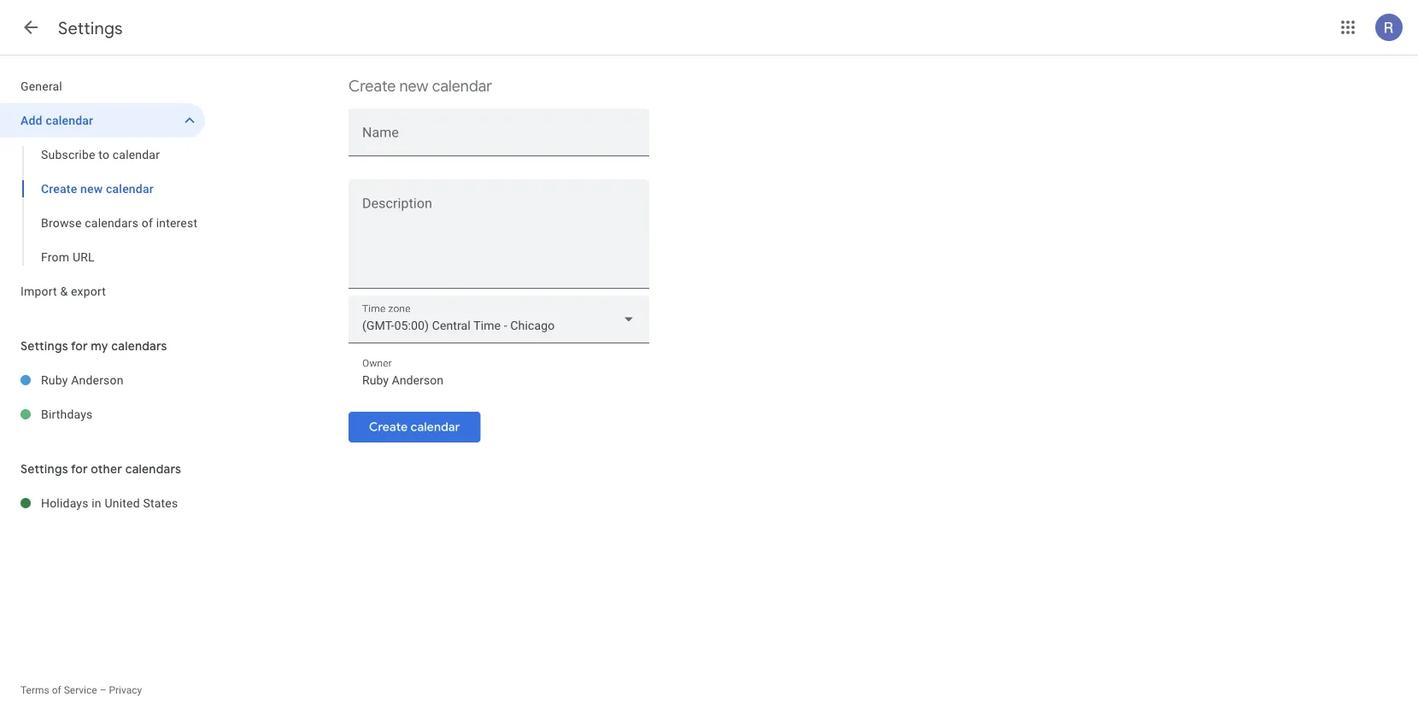 Task type: describe. For each thing, give the bounding box(es) containing it.
1 horizontal spatial of
[[142, 216, 153, 230]]

1 horizontal spatial new
[[399, 76, 428, 96]]

0 vertical spatial calendars
[[85, 216, 138, 230]]

calendar inside create calendar button
[[411, 419, 460, 435]]

general
[[21, 79, 62, 93]]

interest
[[156, 216, 198, 230]]

terms of service link
[[21, 684, 97, 696]]

for for other
[[71, 461, 88, 477]]

calendar inside add calendar tree item
[[46, 113, 93, 127]]

ruby
[[41, 373, 68, 387]]

group containing subscribe to calendar
[[0, 138, 205, 274]]

create calendar
[[369, 419, 460, 435]]

settings for settings for other calendars
[[21, 461, 68, 477]]

in
[[92, 496, 102, 510]]

holidays in united states
[[41, 496, 178, 510]]

privacy link
[[109, 684, 142, 696]]

holidays in united states tree item
[[0, 486, 205, 520]]

0 vertical spatial create new calendar
[[349, 76, 492, 96]]

my
[[91, 338, 108, 354]]

birthdays tree item
[[0, 397, 205, 431]]

browse calendars of interest
[[41, 216, 198, 230]]

anderson
[[71, 373, 124, 387]]

0 vertical spatial create
[[349, 76, 396, 96]]

birthdays link
[[41, 397, 205, 431]]

tree containing general
[[0, 69, 205, 308]]

create new calendar inside group
[[41, 182, 154, 196]]

from url
[[41, 250, 95, 264]]

settings heading
[[58, 17, 123, 39]]



Task type: vqa. For each thing, say whether or not it's contained in the screenshot.
Regional
no



Task type: locate. For each thing, give the bounding box(es) containing it.
calendars up states
[[125, 461, 181, 477]]

None text field
[[362, 368, 636, 392]]

create inside group
[[41, 182, 77, 196]]

for
[[71, 338, 88, 354], [71, 461, 88, 477]]

0 horizontal spatial create new calendar
[[41, 182, 154, 196]]

calendars
[[85, 216, 138, 230], [111, 338, 167, 354], [125, 461, 181, 477]]

settings
[[58, 17, 123, 39], [21, 338, 68, 354], [21, 461, 68, 477]]

settings up holidays
[[21, 461, 68, 477]]

create calendar button
[[349, 407, 481, 448]]

2 vertical spatial create
[[369, 419, 408, 435]]

–
[[100, 684, 106, 696]]

calendars up url
[[85, 216, 138, 230]]

1 vertical spatial for
[[71, 461, 88, 477]]

1 vertical spatial calendars
[[111, 338, 167, 354]]

tree
[[0, 69, 205, 308]]

0 vertical spatial of
[[142, 216, 153, 230]]

add
[[21, 113, 42, 127]]

for for my
[[71, 338, 88, 354]]

calendars for other
[[125, 461, 181, 477]]

birthdays
[[41, 407, 93, 421]]

0 vertical spatial for
[[71, 338, 88, 354]]

0 vertical spatial new
[[399, 76, 428, 96]]

calendar
[[432, 76, 492, 96], [46, 113, 93, 127], [113, 147, 160, 161], [106, 182, 154, 196], [411, 419, 460, 435]]

1 vertical spatial settings
[[21, 338, 68, 354]]

terms
[[21, 684, 49, 696]]

import & export
[[21, 284, 106, 298]]

0 vertical spatial settings
[[58, 17, 123, 39]]

from
[[41, 250, 69, 264]]

new inside group
[[80, 182, 103, 196]]

holidays in united states link
[[41, 486, 205, 520]]

settings for settings for my calendars
[[21, 338, 68, 354]]

create for create calendar button
[[369, 419, 408, 435]]

add calendar tree item
[[0, 103, 205, 138]]

subscribe to calendar
[[41, 147, 160, 161]]

browse
[[41, 216, 82, 230]]

1 vertical spatial create
[[41, 182, 77, 196]]

ruby anderson tree item
[[0, 363, 205, 397]]

service
[[64, 684, 97, 696]]

settings up ruby
[[21, 338, 68, 354]]

&
[[60, 284, 68, 298]]

2 for from the top
[[71, 461, 88, 477]]

settings for settings
[[58, 17, 123, 39]]

1 vertical spatial new
[[80, 182, 103, 196]]

calendars right my
[[111, 338, 167, 354]]

group
[[0, 138, 205, 274]]

of
[[142, 216, 153, 230], [52, 684, 61, 696]]

2 vertical spatial calendars
[[125, 461, 181, 477]]

None field
[[349, 296, 649, 343]]

create
[[349, 76, 396, 96], [41, 182, 77, 196], [369, 419, 408, 435]]

other
[[91, 461, 122, 477]]

privacy
[[109, 684, 142, 696]]

states
[[143, 496, 178, 510]]

for left other
[[71, 461, 88, 477]]

settings for other calendars
[[21, 461, 181, 477]]

of left interest
[[142, 216, 153, 230]]

terms of service – privacy
[[21, 684, 142, 696]]

to
[[99, 147, 109, 161]]

united
[[105, 496, 140, 510]]

2 vertical spatial settings
[[21, 461, 68, 477]]

for left my
[[71, 338, 88, 354]]

calendars for my
[[111, 338, 167, 354]]

settings for my calendars tree
[[0, 363, 205, 431]]

settings right "go back" icon
[[58, 17, 123, 39]]

ruby anderson
[[41, 373, 124, 387]]

create inside button
[[369, 419, 408, 435]]

1 vertical spatial of
[[52, 684, 61, 696]]

new
[[399, 76, 428, 96], [80, 182, 103, 196]]

0 horizontal spatial new
[[80, 182, 103, 196]]

None text field
[[362, 127, 636, 151], [349, 199, 649, 281], [362, 127, 636, 151], [349, 199, 649, 281]]

settings for my calendars
[[21, 338, 167, 354]]

export
[[71, 284, 106, 298]]

go back image
[[21, 17, 41, 38]]

1 vertical spatial create new calendar
[[41, 182, 154, 196]]

url
[[73, 250, 95, 264]]

of right terms
[[52, 684, 61, 696]]

1 horizontal spatial create new calendar
[[349, 76, 492, 96]]

create for group containing subscribe to calendar
[[41, 182, 77, 196]]

create new calendar
[[349, 76, 492, 96], [41, 182, 154, 196]]

add calendar
[[21, 113, 93, 127]]

0 horizontal spatial of
[[52, 684, 61, 696]]

subscribe
[[41, 147, 95, 161]]

holidays
[[41, 496, 89, 510]]

1 for from the top
[[71, 338, 88, 354]]

import
[[21, 284, 57, 298]]



